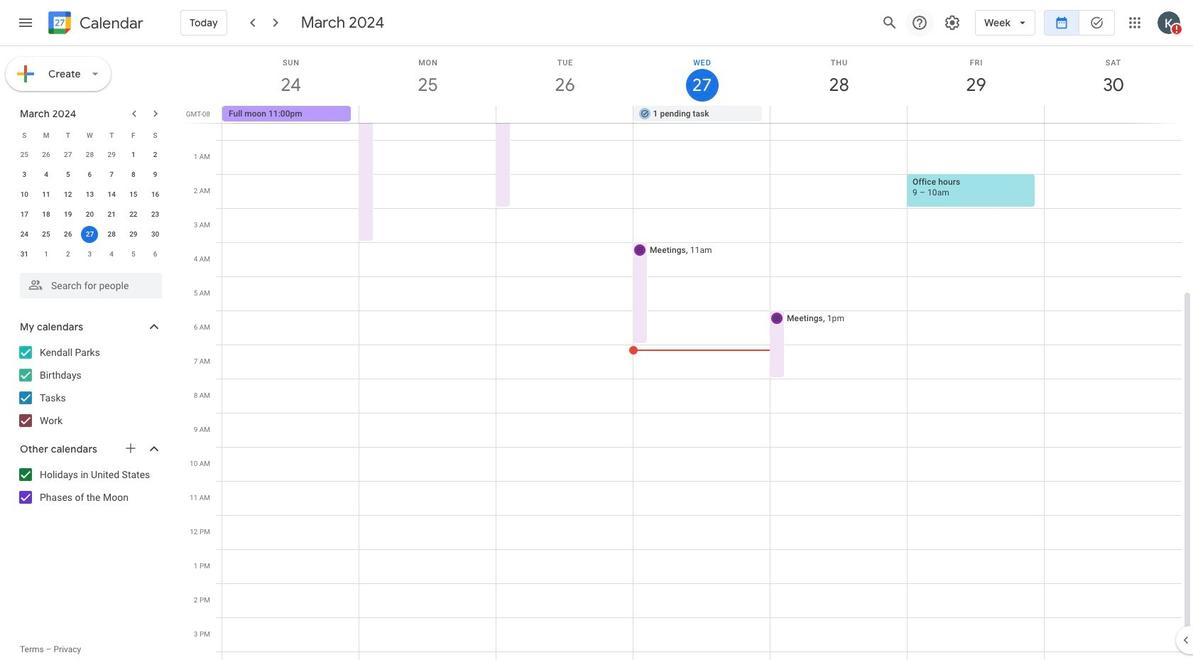 Task type: describe. For each thing, give the bounding box(es) containing it.
31 element
[[16, 246, 33, 263]]

9 element
[[147, 166, 164, 183]]

8 element
[[125, 166, 142, 183]]

1 element
[[125, 146, 142, 163]]

12 element
[[60, 186, 77, 203]]

february 26 element
[[38, 146, 55, 163]]

24 element
[[16, 226, 33, 243]]

2 element
[[147, 146, 164, 163]]

april 5 element
[[125, 246, 142, 263]]

21 element
[[103, 206, 120, 223]]

5 element
[[60, 166, 77, 183]]

16 element
[[147, 186, 164, 203]]

february 29 element
[[103, 146, 120, 163]]

26 element
[[60, 226, 77, 243]]

april 4 element
[[103, 246, 120, 263]]

main drawer image
[[17, 14, 34, 31]]

29 element
[[125, 226, 142, 243]]

settings menu image
[[944, 14, 961, 31]]

4 element
[[38, 166, 55, 183]]

april 1 element
[[38, 246, 55, 263]]

april 6 element
[[147, 246, 164, 263]]



Task type: vqa. For each thing, say whether or not it's contained in the screenshot.
22 element
yes



Task type: locate. For each thing, give the bounding box(es) containing it.
10 element
[[16, 186, 33, 203]]

14 element
[[103, 186, 120, 203]]

row group
[[13, 145, 166, 264]]

19 element
[[60, 206, 77, 223]]

my calendars list
[[3, 341, 176, 432]]

17 element
[[16, 206, 33, 223]]

28 element
[[103, 226, 120, 243]]

grid
[[182, 46, 1194, 660]]

other calendars list
[[3, 463, 176, 509]]

None search field
[[0, 267, 176, 298]]

cell inside march 2024 grid
[[79, 225, 101, 244]]

18 element
[[38, 206, 55, 223]]

23 element
[[147, 206, 164, 223]]

22 element
[[125, 206, 142, 223]]

Search for people text field
[[28, 273, 153, 298]]

february 27 element
[[60, 146, 77, 163]]

13 element
[[81, 186, 98, 203]]

3 element
[[16, 166, 33, 183]]

6 element
[[81, 166, 98, 183]]

27, today element
[[81, 226, 98, 243]]

february 25 element
[[16, 146, 33, 163]]

calendar element
[[45, 9, 143, 40]]

heading
[[77, 15, 143, 32]]

row
[[216, 106, 1194, 123], [13, 125, 166, 145], [13, 145, 166, 165], [13, 165, 166, 185], [13, 185, 166, 205], [13, 205, 166, 225], [13, 225, 166, 244], [13, 244, 166, 264]]

february 28 element
[[81, 146, 98, 163]]

add other calendars image
[[124, 441, 138, 455]]

30 element
[[147, 226, 164, 243]]

25 element
[[38, 226, 55, 243]]

march 2024 grid
[[13, 125, 166, 264]]

11 element
[[38, 186, 55, 203]]

cell
[[359, 106, 496, 123], [496, 106, 633, 123], [770, 106, 908, 123], [908, 106, 1045, 123], [1045, 106, 1182, 123], [79, 225, 101, 244]]

heading inside calendar element
[[77, 15, 143, 32]]

april 2 element
[[60, 246, 77, 263]]

7 element
[[103, 166, 120, 183]]

april 3 element
[[81, 246, 98, 263]]

20 element
[[81, 206, 98, 223]]

15 element
[[125, 186, 142, 203]]



